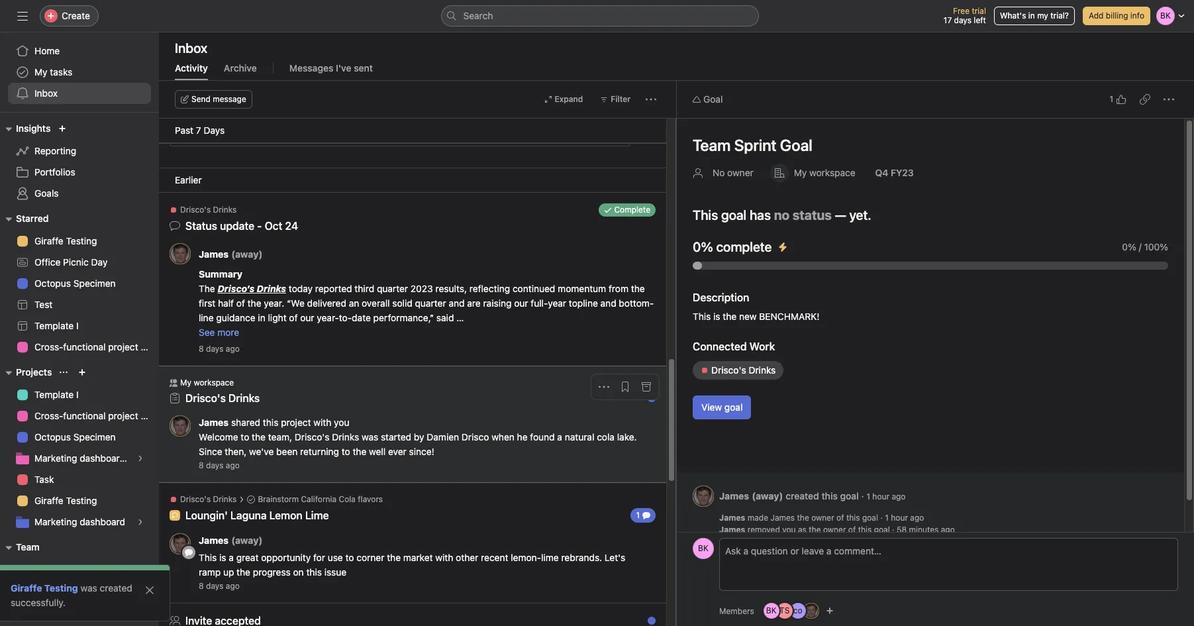 Task type: vqa. For each thing, say whether or not it's contained in the screenshot.
leftCount icon
yes



Task type: describe. For each thing, give the bounding box(es) containing it.
marketing for marketing dashboard
[[34, 516, 77, 527]]

james link up made
[[720, 490, 750, 501]]

q4 fy23
[[876, 167, 914, 178]]

marketing dashboards link
[[8, 448, 151, 469]]

james left removed
[[720, 525, 746, 535]]

cross- for first the cross-functional project plan link from the bottom
[[34, 410, 63, 421]]

i've
[[336, 62, 352, 74]]

first
[[199, 298, 216, 309]]

the right corner
[[387, 552, 401, 563]]

james link left removed
[[720, 525, 746, 535]]

filter
[[611, 94, 631, 104]]

drinks inside the james shared this project with you welcome to the team, drisco's drinks was started by damien drisco when he found a natural cola lake. since then, we've been returning to the well ever since! 8 days ago
[[332, 431, 359, 443]]

insights
[[16, 123, 51, 134]]

was created successfully.
[[11, 582, 132, 608]]

archive notifications image
[[641, 498, 652, 509]]

testing inside projects element
[[66, 495, 97, 506]]

team for team sprint goal
[[693, 136, 731, 154]]

archive notification image for 2nd add to bookmarks image from the bottom
[[641, 208, 652, 219]]

in inside button
[[1029, 11, 1036, 21]]

lemon lime
[[269, 510, 329, 521]]

my tasks
[[34, 66, 72, 78]]

i inside projects element
[[76, 389, 79, 400]]

drisco's drinks for the
[[180, 205, 237, 215]]

sprint
[[735, 136, 777, 154]]

james link up welcome
[[199, 417, 229, 428]]

drisco's drinks for (away)
[[180, 494, 237, 504]]

line
[[199, 312, 214, 323]]

brainstorm california cola flavors
[[258, 494, 383, 504]]

yet.
[[850, 207, 872, 223]]

this inside the james shared this project with you welcome to the team, drisco's drinks was started by damien drisco when he found a natural cola lake. since then, we've been returning to the well ever since! 8 days ago
[[263, 417, 279, 428]]

solid
[[392, 298, 413, 309]]

0 vertical spatial giraffe testing link
[[8, 231, 151, 252]]

reflecting
[[470, 283, 510, 294]]

this inside james (away) this is a great opportunity for use to corner the market with other recent lemon-lime rebrands. let's ramp up the progress on this issue 8 days ago
[[306, 567, 322, 578]]

james for james (away) created this goal · 1 hour ago
[[720, 490, 750, 501]]

on
[[293, 567, 304, 578]]

office
[[34, 256, 61, 268]]

(away) for james (away) created this goal · 1 hour ago
[[752, 490, 783, 501]]

cola
[[597, 431, 615, 443]]

drisco's drinks inside drisco's drinks link
[[712, 364, 776, 376]]

my up the drisco's drinks
[[180, 378, 192, 388]]

ja button for james (away)
[[170, 243, 191, 264]]

since!
[[409, 446, 435, 457]]

home link
[[8, 40, 151, 62]]

portfolios link
[[8, 162, 151, 183]]

the left new
[[723, 311, 737, 322]]

show options, current sort, top image
[[60, 368, 68, 376]]

0 horizontal spatial goal
[[704, 93, 723, 105]]

new image
[[59, 125, 67, 133]]

add billing info
[[1089, 11, 1145, 21]]

by
[[414, 431, 424, 443]]

7 days
[[196, 125, 225, 136]]

0 vertical spatial more actions image
[[1164, 94, 1175, 105]]

giraffe inside projects element
[[34, 495, 63, 506]]

archive all image
[[641, 142, 652, 152]]

natural
[[565, 431, 595, 443]]

1 vertical spatial owner
[[812, 513, 835, 523]]

status
[[186, 220, 217, 232]]

0 vertical spatial owner
[[728, 167, 754, 178]]

0 vertical spatial inbox
[[175, 40, 207, 56]]

messages i've sent
[[289, 62, 373, 74]]

well
[[369, 446, 386, 457]]

topline
[[569, 298, 598, 309]]

no
[[774, 207, 790, 223]]

light
[[268, 312, 287, 323]]

search
[[463, 10, 493, 21]]

i inside starred element
[[76, 320, 79, 331]]

this for this is the new benchmark!
[[693, 311, 711, 322]]

"we
[[287, 298, 305, 309]]

insights element
[[0, 117, 159, 207]]

delivered
[[307, 298, 346, 309]]

this inside james (away) this is a great opportunity for use to corner the market with other recent lemon-lime rebrands. let's ramp up the progress on this issue 8 days ago
[[199, 552, 217, 563]]

drisco's up half
[[218, 283, 255, 294]]

see details, marketing dashboards image
[[136, 455, 144, 462]]

half
[[218, 298, 234, 309]]

of down "we
[[289, 312, 298, 323]]

workspace for my workspace dropdown button
[[810, 167, 856, 178]]

reported
[[315, 283, 352, 294]]

2 cross-functional project plan link from the top
[[8, 406, 159, 427]]

this is the new benchmark!
[[693, 311, 820, 322]]

free
[[954, 6, 970, 16]]

drisco's inside the james shared this project with you welcome to the team, drisco's drinks was started by damien drisco when he found a natural cola lake. since then, we've been returning to the well ever since! 8 days ago
[[295, 431, 330, 443]]

created inside team sprint goal dialog
[[786, 490, 820, 501]]

ja for james (away) created this goal · 1 hour ago
[[699, 491, 708, 501]]

2 vertical spatial testing
[[44, 582, 78, 594]]

california
[[301, 494, 337, 504]]

bk inside button
[[698, 543, 709, 553]]

see more
[[199, 327, 239, 338]]

new
[[739, 311, 757, 322]]

close image
[[144, 585, 155, 596]]

reporting link
[[8, 140, 151, 162]]

0 vertical spatial more actions image
[[646, 94, 657, 105]]

has
[[750, 207, 771, 223]]

1 inside "james made james the owner of this goal · 1 hour ago james removed you as the owner of this goal · 58 minutes ago"
[[885, 513, 889, 523]]

octopus for office
[[34, 278, 71, 289]]

found
[[530, 431, 555, 443]]

left
[[974, 15, 987, 25]]

days down "see more" button
[[206, 344, 224, 354]]

james (away) created this goal · 1 hour ago
[[720, 490, 906, 501]]

opportunity
[[261, 552, 311, 563]]

is inside team sprint goal dialog
[[714, 311, 721, 322]]

octopus specimen link for picnic
[[8, 273, 151, 294]]

connected work
[[693, 341, 775, 353]]

0 vertical spatial to
[[241, 431, 249, 443]]

ago right the minutes
[[941, 525, 955, 535]]

of left 58
[[849, 525, 856, 535]]

1 vertical spatial workspace
[[194, 378, 234, 388]]

functional for 1st the cross-functional project plan link from the top
[[63, 341, 106, 353]]

my workspace link
[[8, 559, 151, 580]]

specimen for functional
[[73, 431, 116, 443]]

is inside james (away) this is a great opportunity for use to corner the market with other recent lemon-lime rebrands. let's ramp up the progress on this issue 8 days ago
[[219, 552, 226, 563]]

dashboard
[[80, 516, 125, 527]]

drinks up loungin'
[[213, 494, 237, 504]]

lime
[[541, 552, 559, 563]]

leftcount image
[[643, 512, 651, 519]]

cross-functional project plan inside starred element
[[34, 341, 159, 353]]

starred
[[16, 213, 49, 224]]

template i link inside projects element
[[8, 384, 151, 406]]

new project or portfolio image
[[78, 368, 86, 376]]

0% complete
[[693, 239, 772, 254]]

hide sidebar image
[[17, 11, 28, 21]]

was inside the james shared this project with you welcome to the team, drisco's drinks was started by damien drisco when he found a natural cola lake. since then, we've been returning to the well ever since! 8 days ago
[[362, 431, 379, 443]]

2 vertical spatial owner
[[824, 525, 846, 535]]

the right as at the right bottom of page
[[809, 525, 821, 535]]

loungin'
[[186, 510, 228, 521]]

view goal button
[[693, 396, 752, 419]]

2 vertical spatial ·
[[893, 525, 895, 535]]

toggle assignee popover image
[[560, 126, 576, 142]]

more
[[217, 327, 239, 338]]

project inside starred element
[[108, 341, 138, 353]]

template i inside starred element
[[34, 320, 79, 331]]

marketing dashboard
[[34, 516, 125, 527]]

template i inside projects element
[[34, 389, 79, 400]]

2023
[[411, 283, 433, 294]]

goal left 58
[[874, 525, 890, 535]]

this down the james (away) created this goal · 1 hour ago
[[847, 513, 860, 523]]

team button
[[0, 539, 40, 555]]

when
[[492, 431, 515, 443]]

drinks up year.
[[257, 283, 286, 294]]

expand
[[555, 94, 583, 104]]

plan for 1st the cross-functional project plan link from the top
[[141, 341, 159, 353]]

great
[[236, 552, 259, 563]]

giraffe testing inside starred element
[[34, 235, 97, 246]]

ramp
[[199, 567, 221, 578]]

james link down loungin'
[[199, 535, 229, 546]]

my workspace for my workspace link
[[34, 564, 96, 575]]

inbox inside global element
[[34, 87, 58, 99]]

my for 'my tasks' link
[[34, 66, 47, 78]]

james shared this project with you welcome to the team, drisco's drinks was started by damien drisco when he found a natural cola lake. since then, we've been returning to the well ever since! 8 days ago
[[199, 417, 637, 470]]

octopus for cross-
[[34, 431, 71, 443]]

test
[[34, 299, 53, 310]]

identify species
[[194, 128, 263, 139]]

messages
[[289, 62, 334, 74]]

reporting
[[34, 145, 76, 156]]

task link
[[8, 469, 151, 490]]

add member image
[[826, 607, 834, 615]]

days inside james (away) this is a great opportunity for use to corner the market with other recent lemon-lime rebrands. let's ramp up the progress on this issue 8 days ago
[[206, 581, 224, 591]]

status
[[793, 207, 832, 223]]

let's
[[605, 552, 626, 563]]

to-
[[339, 312, 352, 323]]

progress
[[253, 567, 291, 578]]

successfully.
[[11, 597, 65, 608]]

james link left made
[[720, 513, 746, 523]]

copy goal link image
[[1140, 94, 1151, 105]]

for
[[313, 552, 325, 563]]

project up see details, marketing dashboards icon
[[108, 410, 138, 421]]

year.
[[264, 298, 284, 309]]

my
[[1038, 11, 1049, 21]]

the right up
[[237, 567, 250, 578]]

the left well
[[353, 446, 367, 457]]

marketing dashboard link
[[8, 512, 151, 533]]

this left 58
[[858, 525, 872, 535]]

james link up summary
[[199, 248, 229, 259]]

1 8 from the top
[[199, 344, 204, 354]]

james for james (away)
[[199, 248, 229, 259]]

1 add to bookmarks image from the top
[[620, 208, 631, 219]]

drisco's up status at the top
[[180, 205, 211, 215]]

members
[[720, 606, 755, 616]]

filter button
[[595, 90, 637, 109]]

0 vertical spatial quarter
[[377, 283, 408, 294]]

of down the drisco's drinks
[[236, 298, 245, 309]]

days inside free trial 17 days left
[[955, 15, 972, 25]]

search button
[[441, 5, 759, 27]]

ja for james shared this project with you welcome to the team, drisco's drinks was started by damien drisco when he found a natural cola lake. since then, we've been returning to the well ever since! 8 days ago
[[176, 421, 185, 431]]

template inside starred element
[[34, 320, 74, 331]]

days inside the james shared this project with you welcome to the team, drisco's drinks was started by damien drisco when he found a natural cola lake. since then, we've been returning to the well ever since! 8 days ago
[[206, 461, 224, 470]]

ago down more
[[226, 344, 240, 354]]

marketing dashboards
[[34, 453, 130, 464]]

date
[[352, 312, 371, 323]]

ago inside the james shared this project with you welcome to the team, drisco's drinks was started by damien drisco when he found a natural cola lake. since then, we've been returning to the well ever since! 8 days ago
[[226, 461, 240, 470]]

1 horizontal spatial goal
[[780, 136, 813, 154]]

trial
[[972, 6, 987, 16]]

my workspace button
[[764, 161, 862, 185]]

goal up "james made james the owner of this goal · 1 hour ago james removed you as the owner of this goal · 58 minutes ago"
[[841, 490, 859, 501]]



Task type: locate. For each thing, give the bounding box(es) containing it.
ja button left welcome
[[170, 415, 191, 437]]

this up "james made james the owner of this goal · 1 hour ago james removed you as the owner of this goal · 58 minutes ago"
[[822, 490, 838, 501]]

james up welcome
[[199, 417, 229, 428]]

owner right as at the right bottom of page
[[824, 525, 846, 535]]

goal down the james (away) created this goal · 1 hour ago
[[863, 513, 879, 523]]

0 horizontal spatial bk
[[698, 543, 709, 553]]

this
[[263, 417, 279, 428], [822, 490, 838, 501], [847, 513, 860, 523], [858, 525, 872, 535], [306, 567, 322, 578]]

0 vertical spatial i
[[76, 320, 79, 331]]

my workspace for my workspace dropdown button
[[794, 167, 856, 178]]

1 plan from the top
[[141, 341, 159, 353]]

invite
[[37, 603, 61, 614]]

message
[[213, 94, 246, 104]]

cross-functional project plan up 'dashboards'
[[34, 410, 159, 421]]

workspace for my workspace link
[[50, 564, 96, 575]]

ja button
[[170, 243, 191, 264], [170, 415, 191, 437], [693, 486, 714, 507], [170, 533, 191, 555]]

0 horizontal spatial in
[[258, 312, 266, 323]]

shared
[[231, 417, 260, 428]]

·
[[862, 490, 864, 501], [881, 513, 883, 523], [893, 525, 895, 535]]

owner right no
[[728, 167, 754, 178]]

3 archive notification image from the top
[[641, 619, 652, 626]]

ja button down status at the top
[[170, 243, 191, 264]]

hour
[[873, 491, 890, 501], [891, 513, 908, 523]]

0 vertical spatial cross-
[[34, 341, 63, 353]]

(away) up made
[[752, 490, 783, 501]]

functional up new project or portfolio icon
[[63, 341, 106, 353]]

goal inside button
[[725, 402, 743, 413]]

octopus inside projects element
[[34, 431, 71, 443]]

2 vertical spatial giraffe testing link
[[11, 582, 78, 594]]

my workspace up status
[[794, 167, 856, 178]]

goal
[[704, 93, 723, 105], [780, 136, 813, 154]]

2 vertical spatial giraffe testing
[[11, 582, 78, 594]]

species
[[229, 128, 263, 139]]

my
[[34, 66, 47, 78], [794, 167, 807, 178], [180, 378, 192, 388], [34, 564, 47, 575]]

1 horizontal spatial created
[[786, 490, 820, 501]]

2 vertical spatial more actions image
[[599, 208, 610, 219]]

results,
[[436, 283, 467, 294]]

octopus specimen down picnic
[[34, 278, 116, 289]]

drisco's down connected work at the bottom
[[712, 364, 747, 376]]

0 horizontal spatial is
[[219, 552, 226, 563]]

a inside the james shared this project with you welcome to the team, drisco's drinks was started by damien drisco when he found a natural cola lake. since then, we've been returning to the well ever since! 8 days ago
[[557, 431, 563, 443]]

this for this goal has no status — yet.
[[693, 207, 718, 223]]

more actions image left add to bookmarks icon
[[599, 142, 610, 152]]

teams element
[[0, 535, 159, 583]]

0 vertical spatial workspace
[[810, 167, 856, 178]]

team for team
[[16, 541, 40, 553]]

ago down up
[[226, 581, 240, 591]]

you up 'returning'
[[334, 417, 350, 428]]

2 horizontal spatial my workspace
[[794, 167, 856, 178]]

cross-functional project plan up new project or portfolio icon
[[34, 341, 159, 353]]

workspace inside dropdown button
[[810, 167, 856, 178]]

ago up the minutes
[[911, 513, 925, 523]]

1 horizontal spatial my workspace
[[180, 378, 234, 388]]

giraffe inside starred element
[[34, 235, 63, 246]]

2 horizontal spatial workspace
[[810, 167, 856, 178]]

james (away) this is a great opportunity for use to corner the market with other recent lemon-lime rebrands. let's ramp up the progress on this issue 8 days ago
[[199, 535, 628, 591]]

goal up my workspace dropdown button
[[780, 136, 813, 154]]

co
[[794, 606, 803, 616]]

1 vertical spatial more actions image
[[599, 142, 610, 152]]

create
[[62, 10, 90, 21]]

1 functional from the top
[[63, 341, 106, 353]]

1 vertical spatial to
[[342, 446, 350, 457]]

cross-functional project plan
[[34, 341, 159, 353], [34, 410, 159, 421]]

drinks inside team sprint goal dialog
[[749, 364, 776, 376]]

0 horizontal spatial with
[[314, 417, 332, 428]]

1 vertical spatial giraffe testing
[[34, 495, 97, 506]]

giraffe up office at the left top of the page
[[34, 235, 63, 246]]

8 inside james (away) this is a great opportunity for use to corner the market with other recent lemon-lime rebrands. let's ramp up the progress on this issue 8 days ago
[[199, 581, 204, 591]]

1 vertical spatial created
[[100, 582, 132, 594]]

1 specimen from the top
[[73, 278, 116, 289]]

lemon-
[[511, 552, 541, 563]]

no owner
[[713, 167, 754, 178]]

recent
[[481, 552, 509, 563]]

the up bottom-
[[631, 283, 645, 294]]

functional
[[63, 341, 106, 353], [63, 410, 106, 421]]

created left close icon
[[100, 582, 132, 594]]

this goal has no status — yet.
[[693, 207, 872, 223]]

octopus up 'marketing dashboards' link
[[34, 431, 71, 443]]

specimen for picnic
[[73, 278, 116, 289]]

more actions image
[[646, 94, 657, 105], [599, 382, 610, 392]]

0 vertical spatial plan
[[141, 341, 159, 353]]

with
[[314, 417, 332, 428], [436, 552, 453, 563]]

2 vertical spatial drisco's drinks
[[180, 494, 237, 504]]

octopus specimen link up marketing dashboards
[[8, 427, 151, 448]]

1 vertical spatial (away)
[[752, 490, 783, 501]]

1 inside button
[[1110, 94, 1114, 104]]

(away) down status update - oct 24
[[231, 248, 263, 259]]

2 vertical spatial 8
[[199, 581, 204, 591]]

then,
[[225, 446, 247, 457]]

my down team dropdown button
[[34, 564, 47, 575]]

2 template i link from the top
[[8, 384, 151, 406]]

my workspace inside dropdown button
[[794, 167, 856, 178]]

created
[[786, 490, 820, 501], [100, 582, 132, 594]]

2 i from the top
[[76, 389, 79, 400]]

0% / 100%
[[1123, 241, 1169, 252]]

workspace inside teams element
[[50, 564, 96, 575]]

0 vertical spatial marketing
[[34, 453, 77, 464]]

ago inside the james (away) created this goal · 1 hour ago
[[892, 491, 906, 501]]

with inside the james shared this project with you welcome to the team, drisco's drinks was started by damien drisco when he found a natural cola lake. since then, we've been returning to the well ever since! 8 days ago
[[314, 417, 332, 428]]

2 8 from the top
[[199, 461, 204, 470]]

ja button down loungin'
[[170, 533, 191, 555]]

starred element
[[0, 207, 159, 360]]

damien
[[427, 431, 459, 443]]

created up as at the right bottom of page
[[786, 490, 820, 501]]

plan
[[141, 341, 159, 353], [141, 410, 159, 421]]

plan inside starred element
[[141, 341, 159, 353]]

returning
[[300, 446, 339, 457]]

cross-functional project plan link up marketing dashboards
[[8, 406, 159, 427]]

created inside was created successfully.
[[100, 582, 132, 594]]

1 horizontal spatial workspace
[[194, 378, 234, 388]]

i
[[76, 320, 79, 331], [76, 389, 79, 400]]

octopus specimen link for functional
[[8, 427, 151, 448]]

0 vertical spatial template
[[34, 320, 74, 331]]

inbox link
[[8, 83, 151, 104]]

0 vertical spatial our
[[514, 298, 528, 309]]

1 octopus specimen from the top
[[34, 278, 116, 289]]

ago down then, on the bottom of the page
[[226, 461, 240, 470]]

0 vertical spatial created
[[786, 490, 820, 501]]

0 horizontal spatial workspace
[[50, 564, 96, 575]]

1 horizontal spatial quarter
[[415, 298, 446, 309]]

the up as at the right bottom of page
[[797, 513, 810, 523]]

17
[[944, 15, 952, 25]]

1 vertical spatial cross-functional project plan
[[34, 410, 159, 421]]

my inside teams element
[[34, 564, 47, 575]]

with inside james (away) this is a great opportunity for use to corner the market with other recent lemon-lime rebrands. let's ramp up the progress on this issue 8 days ago
[[436, 552, 453, 563]]

in left light
[[258, 312, 266, 323]]

0 horizontal spatial hour
[[873, 491, 890, 501]]

quarter down 2023
[[415, 298, 446, 309]]

past 7 days
[[175, 125, 225, 136]]

0 vertical spatial giraffe testing
[[34, 235, 97, 246]]

1 vertical spatial inbox
[[34, 87, 58, 99]]

performance,"
[[373, 312, 434, 323]]

was inside was created successfully.
[[81, 582, 97, 594]]

template down show options, current sort, top image
[[34, 389, 74, 400]]

was
[[362, 431, 379, 443], [81, 582, 97, 594]]

my inside global element
[[34, 66, 47, 78]]

0 vertical spatial octopus specimen link
[[8, 273, 151, 294]]

1 vertical spatial team
[[16, 541, 40, 553]]

a inside james (away) this is a great opportunity for use to corner the market with other recent lemon-lime rebrands. let's ramp up the progress on this issue 8 days ago
[[229, 552, 234, 563]]

more actions image up cola
[[599, 382, 610, 392]]

testing down task link
[[66, 495, 97, 506]]

issue
[[325, 567, 347, 578]]

a right the found
[[557, 431, 563, 443]]

james for james (away) this is a great opportunity for use to corner the market with other recent lemon-lime rebrands. let's ramp up the progress on this issue 8 days ago
[[199, 535, 229, 546]]

archive notification image for first add to bookmarks image from the bottom
[[641, 382, 652, 392]]

1 inside the james (away) created this goal · 1 hour ago
[[867, 491, 871, 501]]

octopus specimen inside starred element
[[34, 278, 116, 289]]

workspace up was created successfully.
[[50, 564, 96, 575]]

you inside "james made james the owner of this goal · 1 hour ago james removed you as the owner of this goal · 58 minutes ago"
[[783, 525, 796, 535]]

james inside james (away) this is a great opportunity for use to corner the market with other recent lemon-lime rebrands. let's ramp up the progress on this issue 8 days ago
[[199, 535, 229, 546]]

template i link
[[8, 315, 151, 337], [8, 384, 151, 406]]

specimen inside starred element
[[73, 278, 116, 289]]

1 vertical spatial marketing
[[34, 516, 77, 527]]

1 horizontal spatial bk
[[767, 606, 777, 616]]

8 inside the james shared this project with you welcome to the team, drisco's drinks was started by damien drisco when he found a natural cola lake. since then, we've been returning to the well ever since! 8 days ago
[[199, 461, 204, 470]]

more actions image for past 7 days
[[599, 142, 610, 152]]

1 cross- from the top
[[34, 341, 63, 353]]

1 vertical spatial is
[[219, 552, 226, 563]]

template i link inside starred element
[[8, 315, 151, 337]]

octopus inside starred element
[[34, 278, 71, 289]]

of down the james (away) created this goal · 1 hour ago
[[837, 513, 845, 523]]

plan for first the cross-functional project plan link from the bottom
[[141, 410, 159, 421]]

goal right view
[[725, 402, 743, 413]]

more actions image right filter
[[646, 94, 657, 105]]

laguna
[[231, 510, 267, 521]]

owner down the james (away) created this goal · 1 hour ago
[[812, 513, 835, 523]]

(away) inside team sprint goal dialog
[[752, 490, 783, 501]]

marketing
[[34, 453, 77, 464], [34, 516, 77, 527]]

template i link down test
[[8, 315, 151, 337]]

to inside james (away) this is a great opportunity for use to corner the market with other recent lemon-lime rebrands. let's ramp up the progress on this issue 8 days ago
[[346, 552, 354, 563]]

my left tasks
[[34, 66, 47, 78]]

is down description
[[714, 311, 721, 322]]

rebrands.
[[562, 552, 602, 563]]

team up successfully.
[[16, 541, 40, 553]]

1 vertical spatial a
[[229, 552, 234, 563]]

specimen up 'dashboards'
[[73, 431, 116, 443]]

complete
[[615, 205, 651, 215]]

earlier
[[175, 174, 202, 186]]

drisco's inside team sprint goal dialog
[[712, 364, 747, 376]]

0 vertical spatial template i
[[34, 320, 79, 331]]

0 vertical spatial octopus
[[34, 278, 71, 289]]

giraffe testing inside projects element
[[34, 495, 97, 506]]

sent
[[354, 62, 373, 74]]

of
[[236, 298, 245, 309], [289, 312, 298, 323], [837, 513, 845, 523], [849, 525, 856, 535]]

my inside dropdown button
[[794, 167, 807, 178]]

testing inside starred element
[[66, 235, 97, 246]]

template
[[34, 320, 74, 331], [34, 389, 74, 400]]

ago inside james (away) this is a great opportunity for use to corner the market with other recent lemon-lime rebrands. let's ramp up the progress on this issue 8 days ago
[[226, 581, 240, 591]]

1 vertical spatial giraffe testing link
[[8, 490, 151, 512]]

my up status
[[794, 167, 807, 178]]

this up ramp
[[199, 552, 217, 563]]

1 vertical spatial in
[[258, 312, 266, 323]]

1 horizontal spatial team
[[693, 136, 731, 154]]

goal
[[721, 207, 747, 223], [725, 402, 743, 413], [841, 490, 859, 501], [863, 513, 879, 523], [874, 525, 890, 535]]

drisco's drinks down connected work at the bottom
[[712, 364, 776, 376]]

specimen down day
[[73, 278, 116, 289]]

2 octopus specimen from the top
[[34, 431, 116, 443]]

2 archive notification image from the top
[[641, 382, 652, 392]]

marketing for marketing dashboards
[[34, 453, 77, 464]]

to down shared
[[241, 431, 249, 443]]

(away) up the great
[[231, 535, 263, 546]]

1 vertical spatial archive notification image
[[641, 382, 652, 392]]

fy23
[[891, 167, 914, 178]]

starred button
[[0, 211, 49, 227]]

0 vertical spatial this
[[693, 207, 718, 223]]

2 octopus from the top
[[34, 431, 71, 443]]

trial?
[[1051, 11, 1069, 21]]

1 octopus specimen link from the top
[[8, 273, 151, 294]]

drisco's drinks
[[180, 205, 237, 215], [712, 364, 776, 376], [180, 494, 237, 504]]

james up made
[[720, 490, 750, 501]]

0 vertical spatial octopus specimen
[[34, 278, 116, 289]]

1 vertical spatial add to bookmarks image
[[620, 382, 631, 392]]

removed
[[748, 525, 780, 535]]

1 octopus from the top
[[34, 278, 71, 289]]

1 template i from the top
[[34, 320, 79, 331]]

2 octopus specimen link from the top
[[8, 427, 151, 448]]

corner
[[357, 552, 385, 563]]

ja for james (away)
[[176, 248, 185, 258]]

1 vertical spatial my workspace
[[180, 378, 234, 388]]

in inside today reported third quarter 2023 results, reflecting continued momentum from the first half of the year. "we delivered an overall solid quarter and are raising our full-year topline and bottom- line guidance in light of our year-to-date performance," said …
[[258, 312, 266, 323]]

add to bookmarks image
[[620, 142, 631, 152]]

minutes
[[909, 525, 939, 535]]

1 vertical spatial cross-
[[34, 410, 63, 421]]

team inside team sprint goal dialog
[[693, 136, 731, 154]]

ago
[[226, 344, 240, 354], [226, 461, 240, 470], [892, 491, 906, 501], [911, 513, 925, 523], [941, 525, 955, 535], [226, 581, 240, 591]]

1 horizontal spatial with
[[436, 552, 453, 563]]

days down ramp
[[206, 581, 224, 591]]

octopus down office at the left top of the page
[[34, 278, 71, 289]]

our left full-
[[514, 298, 528, 309]]

1 vertical spatial bk
[[767, 606, 777, 616]]

1 vertical spatial with
[[436, 552, 453, 563]]

office picnic day link
[[8, 252, 151, 273]]

0 vertical spatial hour
[[873, 491, 890, 501]]

archive link
[[224, 62, 257, 80]]

what's in my trial? button
[[995, 7, 1075, 25]]

my workspace inside teams element
[[34, 564, 96, 575]]

1 horizontal spatial more actions image
[[646, 94, 657, 105]]

drinks up 'returning'
[[332, 431, 359, 443]]

cross- inside starred element
[[34, 341, 63, 353]]

0 horizontal spatial a
[[229, 552, 234, 563]]

octopus specimen for picnic
[[34, 278, 116, 289]]

hour inside "james made james the owner of this goal · 1 hour ago james removed you as the owner of this goal · 58 minutes ago"
[[891, 513, 908, 523]]

Completed checkbox
[[176, 126, 191, 142]]

0 vertical spatial functional
[[63, 341, 106, 353]]

since
[[199, 446, 222, 457]]

1 vertical spatial this
[[693, 311, 711, 322]]

no
[[713, 167, 725, 178]]

1 vertical spatial giraffe
[[34, 495, 63, 506]]

0 horizontal spatial you
[[334, 417, 350, 428]]

plan inside projects element
[[141, 410, 159, 421]]

a up up
[[229, 552, 234, 563]]

giraffe up successfully.
[[11, 582, 42, 594]]

in left my
[[1029, 11, 1036, 21]]

1 vertical spatial 8
[[199, 461, 204, 470]]

add billing info button
[[1083, 7, 1151, 25]]

0 horizontal spatial more actions image
[[599, 382, 610, 392]]

you left as at the right bottom of page
[[783, 525, 796, 535]]

2 specimen from the top
[[73, 431, 116, 443]]

0 vertical spatial giraffe
[[34, 235, 63, 246]]

drinks up update
[[213, 205, 237, 215]]

expand button
[[538, 90, 589, 109]]

2 template from the top
[[34, 389, 74, 400]]

3 8 from the top
[[199, 581, 204, 591]]

2 cross- from the top
[[34, 410, 63, 421]]

0 vertical spatial add to bookmarks image
[[620, 208, 631, 219]]

0 vertical spatial my workspace
[[794, 167, 856, 178]]

james up removed
[[771, 513, 795, 523]]

more actions image for earlier
[[599, 208, 610, 219]]

0 horizontal spatial quarter
[[377, 283, 408, 294]]

messages i've sent link
[[289, 62, 373, 80]]

1 vertical spatial octopus specimen
[[34, 431, 116, 443]]

marketing up task
[[34, 453, 77, 464]]

2 cross-functional project plan from the top
[[34, 410, 159, 421]]

cross-functional project plan inside projects element
[[34, 410, 159, 421]]

archive
[[224, 62, 257, 74]]

bk
[[698, 543, 709, 553], [767, 606, 777, 616]]

picnic
[[63, 256, 89, 268]]

today reported third quarter 2023 results, reflecting continued momentum from the first half of the year. "we delivered an overall solid quarter and are raising our full-year topline and bottom- line guidance in light of our year-to-date performance," said …
[[199, 283, 654, 323]]

hour inside the james (away) created this goal · 1 hour ago
[[873, 491, 890, 501]]

2 functional from the top
[[63, 410, 106, 421]]

search list box
[[441, 5, 759, 27]]

completed image
[[176, 126, 191, 142]]

hour up 58
[[891, 513, 908, 523]]

0 horizontal spatial and
[[449, 298, 465, 309]]

0 vertical spatial drisco's drinks
[[180, 205, 237, 215]]

0 vertical spatial goal
[[704, 93, 723, 105]]

1 marketing from the top
[[34, 453, 77, 464]]

octopus specimen
[[34, 278, 116, 289], [34, 431, 116, 443]]

8 down ramp
[[199, 581, 204, 591]]

1 archive notification image from the top
[[641, 208, 652, 219]]

my workspace up was created successfully.
[[34, 564, 96, 575]]

giraffe down task
[[34, 495, 63, 506]]

2 and from the left
[[601, 298, 617, 309]]

0 vertical spatial (away)
[[231, 248, 263, 259]]

james for james made james the owner of this goal · 1 hour ago james removed you as the owner of this goal · 58 minutes ago
[[720, 513, 746, 523]]

loungin' laguna lemon lime
[[186, 510, 329, 521]]

1 vertical spatial specimen
[[73, 431, 116, 443]]

portfolios
[[34, 166, 75, 178]]

cross- inside projects element
[[34, 410, 63, 421]]

1 horizontal spatial ·
[[881, 513, 883, 523]]

inbox up activity
[[175, 40, 207, 56]]

functional inside starred element
[[63, 341, 106, 353]]

template inside projects element
[[34, 389, 74, 400]]

projects element
[[0, 360, 159, 535]]

1 vertical spatial octopus
[[34, 431, 71, 443]]

1 i from the top
[[76, 320, 79, 331]]

ja button for james shared this project with you welcome to the team, drisco's drinks was started by damien drisco when he found a natural cola lake. since then, we've been returning to the well ever since! 8 days ago
[[170, 415, 191, 437]]

1 vertical spatial cross-functional project plan link
[[8, 406, 159, 427]]

1 vertical spatial testing
[[66, 495, 97, 506]]

ts
[[780, 606, 790, 616]]

an
[[349, 298, 359, 309]]

2 marketing from the top
[[34, 516, 77, 527]]

0 horizontal spatial was
[[81, 582, 97, 594]]

giraffe testing up office picnic day
[[34, 235, 97, 246]]

0 vertical spatial is
[[714, 311, 721, 322]]

octopus specimen for functional
[[34, 431, 116, 443]]

team sprint goal dialog
[[677, 81, 1195, 626]]

you inside the james shared this project with you welcome to the team, drisco's drinks was started by damien drisco when he found a natural cola lake. since then, we've been returning to the well ever since! 8 days ago
[[334, 417, 350, 428]]

0 vertical spatial you
[[334, 417, 350, 428]]

(away) for james (away)
[[231, 248, 263, 259]]

2 vertical spatial my workspace
[[34, 564, 96, 575]]

specimen
[[73, 278, 116, 289], [73, 431, 116, 443]]

specimen inside projects element
[[73, 431, 116, 443]]

team inside team dropdown button
[[16, 541, 40, 553]]

0 vertical spatial template i link
[[8, 315, 151, 337]]

quarter up solid at top left
[[377, 283, 408, 294]]

description
[[693, 292, 750, 303]]

1 vertical spatial goal
[[780, 136, 813, 154]]

goals link
[[8, 183, 151, 204]]

functional inside projects element
[[63, 410, 106, 421]]

this
[[693, 207, 718, 223], [693, 311, 711, 322], [199, 552, 217, 563]]

0 vertical spatial cross-functional project plan
[[34, 341, 159, 353]]

global element
[[0, 32, 159, 112]]

are
[[467, 298, 481, 309]]

my for my workspace dropdown button
[[794, 167, 807, 178]]

raising
[[483, 298, 512, 309]]

1 template from the top
[[34, 320, 74, 331]]

1 vertical spatial our
[[300, 312, 314, 323]]

8 down see on the bottom of page
[[199, 344, 204, 354]]

1 template i link from the top
[[8, 315, 151, 337]]

0 horizontal spatial our
[[300, 312, 314, 323]]

2 add to bookmarks image from the top
[[620, 382, 631, 392]]

more actions image
[[1164, 94, 1175, 105], [599, 142, 610, 152], [599, 208, 610, 219]]

james inside the james shared this project with you welcome to the team, drisco's drinks was started by damien drisco when he found a natural cola lake. since then, we've been returning to the well ever since! 8 days ago
[[199, 417, 229, 428]]

my for my workspace link
[[34, 564, 47, 575]]

—
[[835, 207, 847, 223]]

goal left the has
[[721, 207, 747, 223]]

goal up 'team sprint goal'
[[704, 93, 723, 105]]

flavors
[[358, 494, 383, 504]]

octopus specimen inside projects element
[[34, 431, 116, 443]]

project inside the james shared this project with you welcome to the team, drisco's drinks was started by damien drisco when he found a natural cola lake. since then, we've been returning to the well ever since! 8 days ago
[[281, 417, 311, 428]]

drisco's up 'returning'
[[295, 431, 330, 443]]

ja button for james (away) created this goal · 1 hour ago
[[693, 486, 714, 507]]

0 horizontal spatial my workspace
[[34, 564, 96, 575]]

team up no
[[693, 136, 731, 154]]

(away) for james (away) this is a great opportunity for use to corner the market with other recent lemon-lime rebrands. let's ramp up the progress on this issue 8 days ago
[[231, 535, 263, 546]]

send message button
[[175, 90, 252, 109]]

drisco's drinks up loungin'
[[180, 494, 237, 504]]

0 horizontal spatial ·
[[862, 490, 864, 501]]

1 vertical spatial functional
[[63, 410, 106, 421]]

1 cross-functional project plan link from the top
[[8, 337, 159, 358]]

our down "we
[[300, 312, 314, 323]]

octopus specimen up 'marketing dashboards' link
[[34, 431, 116, 443]]

0 vertical spatial ·
[[862, 490, 864, 501]]

james for james shared this project with you welcome to the team, drisco's drinks was started by damien drisco when he found a natural cola lake. since then, we've been returning to the well ever since! 8 days ago
[[199, 417, 229, 428]]

cross-functional project plan link up new project or portfolio icon
[[8, 337, 159, 358]]

1 and from the left
[[449, 298, 465, 309]]

2 template i from the top
[[34, 389, 79, 400]]

add to bookmarks image
[[620, 208, 631, 219], [620, 382, 631, 392]]

(away) inside james (away) this is a great opportunity for use to corner the market with other recent lemon-lime rebrands. let's ramp up the progress on this issue 8 days ago
[[231, 535, 263, 546]]

(away)
[[231, 248, 263, 259], [752, 490, 783, 501], [231, 535, 263, 546]]

see details, marketing dashboard image
[[136, 518, 144, 526]]

more actions image left "complete"
[[599, 208, 610, 219]]

this up 0% complete
[[693, 207, 718, 223]]

1 cross-functional project plan from the top
[[34, 341, 159, 353]]

1 vertical spatial i
[[76, 389, 79, 400]]

functional for first the cross-functional project plan link from the bottom
[[63, 410, 106, 421]]

workspace up —
[[810, 167, 856, 178]]

2 vertical spatial giraffe
[[11, 582, 42, 594]]

projects button
[[0, 364, 52, 380]]

0 vertical spatial 8
[[199, 344, 204, 354]]

1 vertical spatial more actions image
[[599, 382, 610, 392]]

cross- for 1st the cross-functional project plan link from the top
[[34, 341, 63, 353]]

he
[[517, 431, 528, 443]]

the down the drisco's drinks
[[248, 298, 261, 309]]

drisco's up loungin'
[[180, 494, 211, 504]]

2 plan from the top
[[141, 410, 159, 421]]

the up we've
[[252, 431, 266, 443]]

as
[[798, 525, 807, 535]]

days down since
[[206, 461, 224, 470]]

project down "test" link
[[108, 341, 138, 353]]

archive notification image
[[641, 208, 652, 219], [641, 382, 652, 392], [641, 619, 652, 626]]

1 horizontal spatial a
[[557, 431, 563, 443]]



